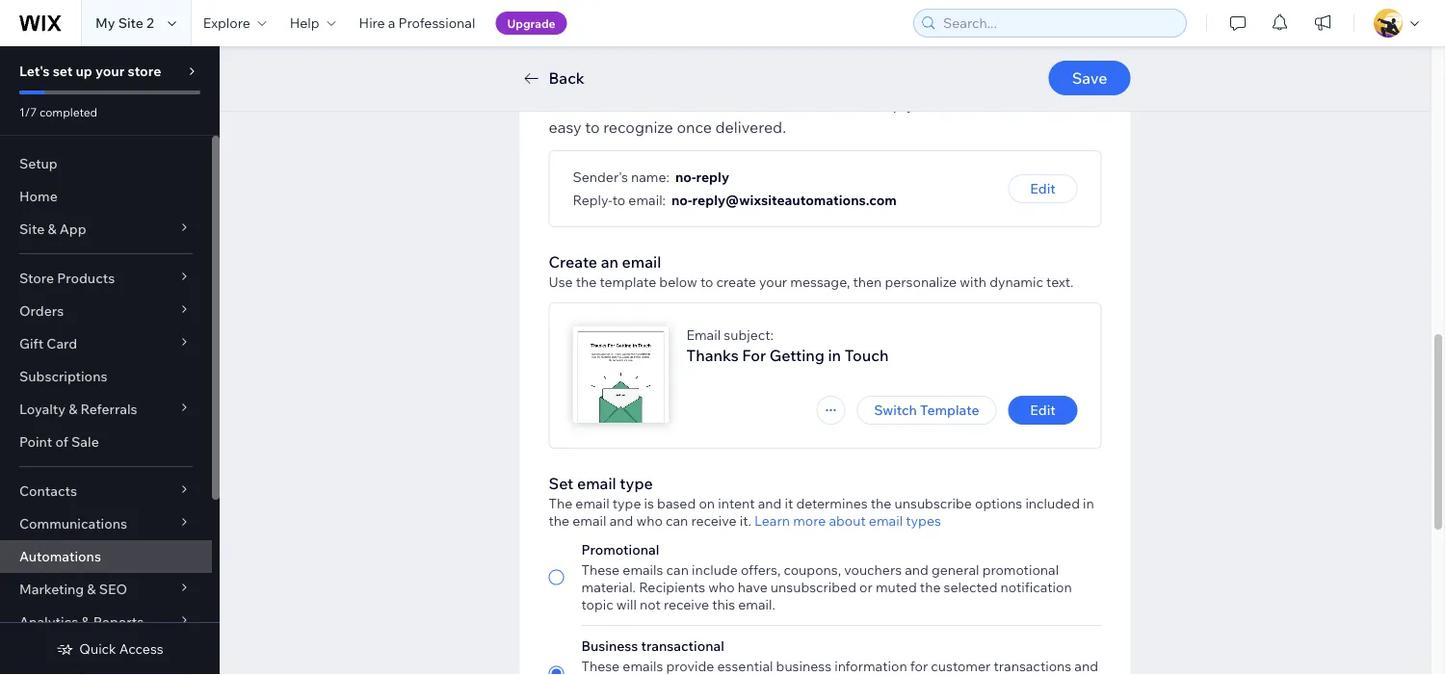 Task type: vqa. For each thing, say whether or not it's contained in the screenshot.
purchase to the top
no



Task type: describe. For each thing, give the bounding box(es) containing it.
unsubscribe
[[895, 495, 972, 512]]

quick
[[79, 641, 116, 657]]

business
[[776, 658, 831, 675]]

name
[[804, 94, 844, 114]]

0 vertical spatial no-
[[675, 169, 696, 185]]

a inside sender details give this automated email a sender name and reply-to email address so it's easy to recognize once delivered.
[[739, 94, 747, 114]]

easy
[[549, 118, 581, 137]]

contacts button
[[0, 475, 212, 508]]

thanks
[[686, 346, 739, 365]]

loyalty & referrals button
[[0, 393, 212, 426]]

business
[[581, 638, 638, 655]]

this inside sender details give this automated email a sender name and reply-to email address so it's easy to recognize once delivered.
[[585, 94, 611, 114]]

emails inside business transactional these emails provide essential business information for customer transactions and
[[623, 658, 663, 675]]

email inside learn more about email types link
[[869, 513, 903, 529]]

material.
[[581, 579, 636, 596]]

referrals
[[80, 401, 137, 418]]

reports
[[93, 614, 144, 631]]

use
[[549, 274, 573, 290]]

email.
[[738, 596, 775, 613]]

and inside the promotional these emails can include offers, coupons, vouchers and general promotional material. recipients who have unsubscribed or muted the selected notification topic will not receive this email.
[[905, 562, 929, 579]]

sender
[[751, 94, 801, 114]]

template
[[600, 274, 656, 290]]

will
[[616, 596, 637, 613]]

2 edit button from the top
[[1008, 396, 1078, 425]]

analytics & reports
[[19, 614, 144, 631]]

my site 2
[[95, 14, 154, 31]]

your inside the sidebar element
[[95, 63, 125, 79]]

site & app
[[19, 221, 86, 237]]

save button
[[1049, 61, 1131, 95]]

the email type is based on intent and it determines the unsubscribe options included in the email and who can receive it.
[[549, 495, 1094, 529]]

intent
[[718, 495, 755, 512]]

& for analytics
[[81, 614, 90, 631]]

is
[[644, 495, 654, 512]]

sender's name: no-reply reply-to email: no-reply@wixsiteautomations.com
[[573, 169, 897, 209]]

these inside business transactional these emails provide essential business information for customer transactions and
[[581, 658, 620, 675]]

this inside the promotional these emails can include offers, coupons, vouchers and general promotional material. recipients who have unsubscribed or muted the selected notification topic will not receive this email.
[[712, 596, 735, 613]]

below
[[659, 274, 697, 290]]

emails inside the promotional these emails can include offers, coupons, vouchers and general promotional material. recipients who have unsubscribed or muted the selected notification topic will not receive this email.
[[623, 562, 663, 579]]

store
[[19, 270, 54, 287]]

template
[[920, 402, 979, 419]]

it.
[[740, 513, 751, 529]]

receive inside the email type is based on intent and it determines the unsubscribe options included in the email and who can receive it.
[[691, 513, 737, 529]]

the up learn more about email types
[[871, 495, 891, 512]]

learn more about email types
[[754, 513, 941, 529]]

edit for second edit "button" from the bottom
[[1030, 180, 1056, 197]]

and inside sender details give this automated email a sender name and reply-to email address so it's easy to recognize once delivered.
[[848, 94, 875, 114]]

professional
[[398, 14, 475, 31]]

for
[[742, 346, 766, 365]]

hire a professional
[[359, 14, 475, 31]]

site inside dropdown button
[[19, 221, 45, 237]]

2
[[146, 14, 154, 31]]

sidebar element
[[0, 46, 220, 675]]

business transactional these emails provide essential business information for customer transactions and
[[581, 638, 1098, 675]]

notification
[[1001, 579, 1072, 596]]

quick access button
[[56, 641, 163, 658]]

orders
[[19, 302, 64, 319]]

& for site
[[48, 221, 56, 237]]

create an email use the template below to create your message, then personalize with dynamic text.
[[549, 252, 1074, 290]]

address
[[980, 94, 1037, 114]]

upgrade button
[[496, 12, 567, 35]]

automations
[[19, 548, 101, 565]]

upgrade
[[507, 16, 555, 30]]

promotional
[[581, 541, 659, 558]]

getting
[[769, 346, 825, 365]]

store products
[[19, 270, 115, 287]]

muted
[[876, 579, 917, 596]]

the inside the promotional these emails can include offers, coupons, vouchers and general promotional material. recipients who have unsubscribed or muted the selected notification topic will not receive this email.
[[920, 579, 941, 596]]

can inside the email type is based on intent and it determines the unsubscribe options included in the email and who can receive it.
[[666, 513, 688, 529]]

1 edit button from the top
[[1008, 174, 1078, 203]]

promotional
[[982, 562, 1059, 579]]

loyalty
[[19, 401, 66, 418]]

dynamic
[[990, 274, 1043, 290]]

or
[[859, 579, 873, 596]]

for
[[910, 658, 928, 675]]

1 vertical spatial no-
[[671, 192, 692, 209]]

subscriptions link
[[0, 360, 212, 393]]

card
[[47, 335, 77, 352]]

email inside create an email use the template below to create your message, then personalize with dynamic text.
[[622, 252, 661, 272]]

these inside the promotional these emails can include offers, coupons, vouchers and general promotional material. recipients who have unsubscribed or muted the selected notification topic will not receive this email.
[[581, 562, 620, 579]]

to inside sender's name: no-reply reply-to email: no-reply@wixsiteautomations.com
[[612, 192, 625, 209]]

delivered.
[[715, 118, 786, 137]]

1/7
[[19, 105, 37, 119]]

so
[[1041, 94, 1057, 114]]

provide
[[666, 658, 714, 675]]

the down the
[[549, 513, 569, 529]]

general
[[932, 562, 979, 579]]

help
[[290, 14, 319, 31]]

site & app button
[[0, 213, 212, 246]]

sale
[[71, 434, 99, 450]]

reply-
[[573, 192, 612, 209]]

of
[[55, 434, 68, 450]]

and up promotional
[[609, 513, 633, 529]]

more
[[793, 513, 826, 529]]

access
[[119, 641, 163, 657]]

hire a professional link
[[347, 0, 487, 46]]

give
[[549, 94, 581, 114]]

about
[[829, 513, 866, 529]]

transactional
[[641, 638, 724, 655]]

automations link
[[0, 540, 212, 573]]

receive inside the promotional these emails can include offers, coupons, vouchers and general promotional material. recipients who have unsubscribed or muted the selected notification topic will not receive this email.
[[664, 596, 709, 613]]

1 horizontal spatial site
[[118, 14, 143, 31]]

automated
[[615, 94, 693, 114]]

quick access
[[79, 641, 163, 657]]



Task type: locate. For each thing, give the bounding box(es) containing it.
determines
[[796, 495, 868, 512]]

analytics & reports button
[[0, 606, 212, 639]]

1 horizontal spatial in
[[1083, 495, 1094, 512]]

1 edit from the top
[[1030, 180, 1056, 197]]

1 vertical spatial edit button
[[1008, 396, 1078, 425]]

let's
[[19, 63, 50, 79]]

edit for second edit "button" from the top
[[1030, 402, 1056, 419]]

then
[[853, 274, 882, 290]]

the down the create
[[576, 274, 597, 290]]

your right the up at top
[[95, 63, 125, 79]]

& inside popup button
[[69, 401, 77, 418]]

1 vertical spatial in
[[1083, 495, 1094, 512]]

type for the email type is based on intent and it determines the unsubscribe options included in the email and who can receive it.
[[612, 495, 641, 512]]

in inside the email type is based on intent and it determines the unsubscribe options included in the email and who can receive it.
[[1083, 495, 1094, 512]]

once
[[677, 118, 712, 137]]

type left is
[[612, 495, 641, 512]]

and up the muted
[[905, 562, 929, 579]]

0 horizontal spatial your
[[95, 63, 125, 79]]

and
[[848, 94, 875, 114], [758, 495, 782, 512], [609, 513, 633, 529], [905, 562, 929, 579], [1074, 658, 1098, 675]]

can inside the promotional these emails can include offers, coupons, vouchers and general promotional material. recipients who have unsubscribed or muted the selected notification topic will not receive this email.
[[666, 562, 689, 579]]

1 vertical spatial this
[[712, 596, 735, 613]]

0 vertical spatial receive
[[691, 513, 737, 529]]

hire
[[359, 14, 385, 31]]

it's
[[1061, 94, 1081, 114]]

it
[[785, 495, 793, 512]]

orders button
[[0, 295, 212, 328]]

home
[[19, 188, 58, 205]]

information
[[834, 658, 907, 675]]

0 vertical spatial edit button
[[1008, 174, 1078, 203]]

text.
[[1046, 274, 1074, 290]]

switch template button
[[857, 396, 997, 425]]

0 vertical spatial site
[[118, 14, 143, 31]]

0 vertical spatial edit
[[1030, 180, 1056, 197]]

emails down promotional
[[623, 562, 663, 579]]

edit right the template at right bottom
[[1030, 402, 1056, 419]]

not
[[640, 596, 661, 613]]

name:
[[631, 169, 669, 185]]

analytics
[[19, 614, 78, 631]]

and inside business transactional these emails provide essential business information for customer transactions and
[[1074, 658, 1098, 675]]

set
[[53, 63, 73, 79]]

and right 'transactions'
[[1074, 658, 1098, 675]]

home link
[[0, 180, 212, 213]]

details
[[605, 71, 654, 91]]

essential
[[717, 658, 773, 675]]

who inside the promotional these emails can include offers, coupons, vouchers and general promotional material. recipients who have unsubscribed or muted the selected notification topic will not receive this email.
[[708, 579, 735, 596]]

selected
[[944, 579, 998, 596]]

2 emails from the top
[[623, 658, 663, 675]]

2 edit from the top
[[1030, 402, 1056, 419]]

0 vertical spatial emails
[[623, 562, 663, 579]]

who
[[636, 513, 663, 529], [708, 579, 735, 596]]

sender
[[549, 71, 602, 91]]

1 vertical spatial a
[[739, 94, 747, 114]]

1 horizontal spatial your
[[759, 274, 787, 290]]

reply@wixsiteautomations.com
[[692, 192, 897, 209]]

1 horizontal spatial this
[[712, 596, 735, 613]]

1 vertical spatial site
[[19, 221, 45, 237]]

1 vertical spatial emails
[[623, 658, 663, 675]]

receive down on
[[691, 513, 737, 529]]

communications button
[[0, 508, 212, 540]]

in left touch at the right bottom of page
[[828, 346, 841, 365]]

the
[[576, 274, 597, 290], [871, 495, 891, 512], [549, 513, 569, 529], [920, 579, 941, 596]]

1 vertical spatial can
[[666, 562, 689, 579]]

to left 'address'
[[919, 94, 934, 114]]

learn more about email types link
[[754, 513, 941, 530]]

0 vertical spatial these
[[581, 562, 620, 579]]

reply-
[[878, 94, 919, 114]]

learn
[[754, 513, 790, 529]]

a right hire
[[388, 14, 395, 31]]

sender's
[[573, 169, 628, 185]]

1 vertical spatial who
[[708, 579, 735, 596]]

my
[[95, 14, 115, 31]]

to right below
[[700, 274, 713, 290]]

create
[[716, 274, 756, 290]]

site
[[118, 14, 143, 31], [19, 221, 45, 237]]

back button
[[520, 66, 585, 90]]

1/7 completed
[[19, 105, 97, 119]]

site left 2
[[118, 14, 143, 31]]

communications
[[19, 515, 127, 532]]

to inside create an email use the template below to create your message, then personalize with dynamic text.
[[700, 274, 713, 290]]

options
[[975, 495, 1022, 512]]

0 horizontal spatial a
[[388, 14, 395, 31]]

to right easy
[[585, 118, 600, 137]]

0 horizontal spatial site
[[19, 221, 45, 237]]

who down is
[[636, 513, 663, 529]]

your right create
[[759, 274, 787, 290]]

no- right name:
[[675, 169, 696, 185]]

edit button down "so"
[[1008, 174, 1078, 203]]

0 vertical spatial can
[[666, 513, 688, 529]]

type inside the email type is based on intent and it determines the unsubscribe options included in the email and who can receive it.
[[612, 495, 641, 512]]

recognize
[[603, 118, 673, 137]]

type for set email type
[[620, 474, 653, 493]]

an
[[601, 252, 618, 272]]

preview image
[[573, 327, 669, 423]]

set email type
[[549, 474, 653, 493]]

to left the email:
[[612, 192, 625, 209]]

have
[[738, 579, 768, 596]]

who down include
[[708, 579, 735, 596]]

1 these from the top
[[581, 562, 620, 579]]

let's set up your store
[[19, 63, 161, 79]]

these up material.
[[581, 562, 620, 579]]

include
[[692, 562, 738, 579]]

up
[[76, 63, 92, 79]]

& left app
[[48, 221, 56, 237]]

contacts
[[19, 483, 77, 500]]

1 emails from the top
[[623, 562, 663, 579]]

& inside dropdown button
[[81, 614, 90, 631]]

in inside email subject: thanks for getting in touch
[[828, 346, 841, 365]]

site down home at the top left of the page
[[19, 221, 45, 237]]

edit down "so"
[[1030, 180, 1056, 197]]

type up is
[[620, 474, 653, 493]]

subscriptions
[[19, 368, 107, 385]]

& left seo
[[87, 581, 96, 598]]

personalize
[[885, 274, 957, 290]]

set
[[549, 474, 574, 493]]

0 horizontal spatial this
[[585, 94, 611, 114]]

your inside create an email use the template below to create your message, then personalize with dynamic text.
[[759, 274, 787, 290]]

recipients
[[639, 579, 705, 596]]

sender details give this automated email a sender name and reply-to email address so it's easy to recognize once delivered.
[[549, 71, 1081, 137]]

1 vertical spatial edit
[[1030, 402, 1056, 419]]

offers,
[[741, 562, 781, 579]]

0 vertical spatial this
[[585, 94, 611, 114]]

reply
[[696, 169, 729, 185]]

receive down recipients
[[664, 596, 709, 613]]

email subject: thanks for getting in touch
[[686, 327, 889, 365]]

& for marketing
[[87, 581, 96, 598]]

this down sender
[[585, 94, 611, 114]]

gift
[[19, 335, 44, 352]]

0 vertical spatial type
[[620, 474, 653, 493]]

1 vertical spatial these
[[581, 658, 620, 675]]

& up quick
[[81, 614, 90, 631]]

transactions
[[994, 658, 1071, 675]]

the down general
[[920, 579, 941, 596]]

edit button right the template at right bottom
[[1008, 396, 1078, 425]]

in right the 'included'
[[1083, 495, 1094, 512]]

1 horizontal spatial who
[[708, 579, 735, 596]]

can down 'based'
[[666, 513, 688, 529]]

edit
[[1030, 180, 1056, 197], [1030, 402, 1056, 419]]

this left email.
[[712, 596, 735, 613]]

marketing
[[19, 581, 84, 598]]

and right name
[[848, 94, 875, 114]]

a up delivered.
[[739, 94, 747, 114]]

0 horizontal spatial in
[[828, 346, 841, 365]]

no- right the email:
[[671, 192, 692, 209]]

message,
[[790, 274, 850, 290]]

included
[[1025, 495, 1080, 512]]

promotional these emails can include offers, coupons, vouchers and general promotional material. recipients who have unsubscribed or muted the selected notification topic will not receive this email.
[[581, 541, 1072, 613]]

create
[[549, 252, 597, 272]]

gift card
[[19, 335, 77, 352]]

email
[[697, 94, 736, 114], [938, 94, 976, 114], [622, 252, 661, 272], [577, 474, 616, 493], [575, 495, 609, 512], [572, 513, 606, 529], [869, 513, 903, 529]]

& right loyalty
[[69, 401, 77, 418]]

can up recipients
[[666, 562, 689, 579]]

0 vertical spatial a
[[388, 14, 395, 31]]

0 vertical spatial your
[[95, 63, 125, 79]]

& for loyalty
[[69, 401, 77, 418]]

explore
[[203, 14, 250, 31]]

1 vertical spatial type
[[612, 495, 641, 512]]

your
[[95, 63, 125, 79], [759, 274, 787, 290]]

0 vertical spatial who
[[636, 513, 663, 529]]

emails
[[623, 562, 663, 579], [623, 658, 663, 675]]

these down business in the bottom left of the page
[[581, 658, 620, 675]]

types
[[906, 513, 941, 529]]

point
[[19, 434, 52, 450]]

who inside the email type is based on intent and it determines the unsubscribe options included in the email and who can receive it.
[[636, 513, 663, 529]]

point of sale
[[19, 434, 99, 450]]

help button
[[278, 0, 347, 46]]

the inside create an email use the template below to create your message, then personalize with dynamic text.
[[576, 274, 597, 290]]

0 vertical spatial in
[[828, 346, 841, 365]]

customer
[[931, 658, 991, 675]]

0 horizontal spatial who
[[636, 513, 663, 529]]

a
[[388, 14, 395, 31], [739, 94, 747, 114]]

products
[[57, 270, 115, 287]]

1 horizontal spatial a
[[739, 94, 747, 114]]

2 these from the top
[[581, 658, 620, 675]]

and up learn
[[758, 495, 782, 512]]

with
[[960, 274, 987, 290]]

1 vertical spatial receive
[[664, 596, 709, 613]]

1 vertical spatial your
[[759, 274, 787, 290]]

Search... field
[[937, 10, 1180, 37]]

setup link
[[0, 147, 212, 180]]

app
[[59, 221, 86, 237]]

emails down business in the bottom left of the page
[[623, 658, 663, 675]]



